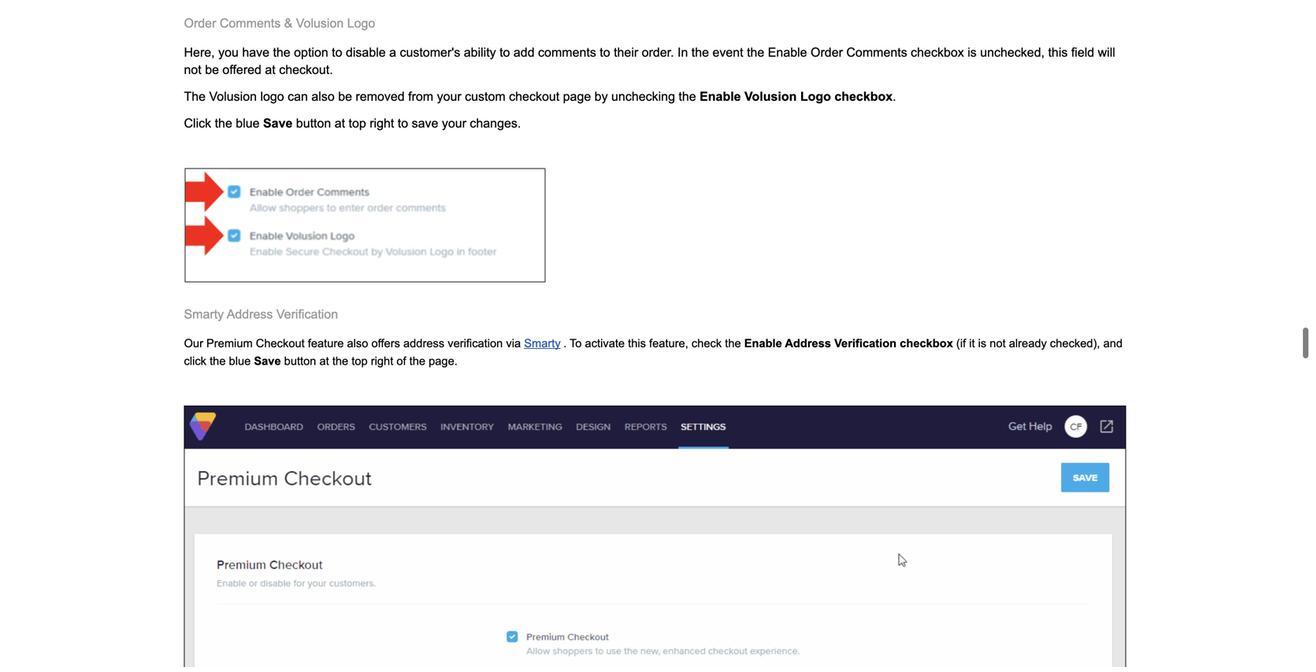 Task type: vqa. For each thing, say whether or not it's contained in the screenshot.
custom
yes



Task type: locate. For each thing, give the bounding box(es) containing it.
1 horizontal spatial address
[[785, 337, 831, 350]]

0 vertical spatial comments
[[220, 16, 281, 30]]

our
[[184, 337, 203, 350]]

order.
[[642, 45, 674, 59]]

save down logo
[[263, 116, 293, 131]]

also up save button at the top right of the page.
[[347, 337, 368, 350]]

here,
[[184, 45, 215, 59]]

at
[[265, 63, 276, 77], [335, 116, 345, 131], [319, 355, 329, 368]]

0 horizontal spatial verification
[[276, 307, 338, 322]]

the right event
[[747, 45, 764, 59]]

save down "checkout"
[[254, 355, 281, 368]]

smarty
[[184, 307, 224, 322], [524, 337, 561, 350]]

0 vertical spatial at
[[265, 63, 276, 77]]

1 vertical spatial comments
[[846, 45, 907, 59]]

(if it is not already checked), and click the blue
[[184, 337, 1126, 368]]

to
[[332, 45, 342, 59], [500, 45, 510, 59], [600, 45, 610, 59], [398, 116, 408, 131]]

checked),
[[1050, 337, 1100, 350]]

not right it
[[990, 337, 1006, 350]]

enable right event
[[768, 45, 807, 59]]

0 vertical spatial logo
[[347, 16, 375, 30]]

in
[[678, 45, 688, 59]]

1 vertical spatial top
[[352, 355, 368, 368]]

to left add
[[500, 45, 510, 59]]

1 horizontal spatial verification
[[834, 337, 897, 350]]

1 horizontal spatial be
[[338, 90, 352, 104]]

will
[[1098, 45, 1115, 59]]

is right it
[[978, 337, 987, 350]]

2 vertical spatial checkbox
[[900, 337, 953, 350]]

1 horizontal spatial order
[[811, 45, 843, 59]]

and
[[1103, 337, 1123, 350]]

field
[[1071, 45, 1094, 59]]

be inside here, you have the option to disable a customer's ability to add comments to their order. in the event the enable order comments checkbox is unchecked, this field will not be offered at checkout.
[[205, 63, 219, 77]]

1 horizontal spatial not
[[990, 337, 1006, 350]]

comments
[[538, 45, 596, 59]]

smarty up the our
[[184, 307, 224, 322]]

logo
[[347, 16, 375, 30], [800, 90, 831, 104]]

right down offers
[[371, 355, 393, 368]]

this left field
[[1048, 45, 1068, 59]]

1 vertical spatial order
[[811, 45, 843, 59]]

0 vertical spatial right
[[370, 116, 394, 131]]

0 vertical spatial enable
[[768, 45, 807, 59]]

right down removed
[[370, 116, 394, 131]]

this left feature,
[[628, 337, 646, 350]]

the
[[273, 45, 290, 59], [692, 45, 709, 59], [747, 45, 764, 59], [679, 90, 696, 104], [215, 116, 232, 131], [725, 337, 741, 350], [210, 355, 226, 368], [332, 355, 348, 368], [409, 355, 425, 368]]

0 vertical spatial your
[[437, 90, 461, 104]]

enable
[[768, 45, 807, 59], [700, 90, 741, 104], [744, 337, 782, 350]]

the right the check
[[725, 337, 741, 350]]

0 vertical spatial this
[[1048, 45, 1068, 59]]

smarty address verification
[[184, 307, 338, 322]]

1 vertical spatial smarty
[[524, 337, 561, 350]]

1 horizontal spatial at
[[319, 355, 329, 368]]

button down "checkout"
[[284, 355, 316, 368]]

0 vertical spatial smarty
[[184, 307, 224, 322]]

not down here,
[[184, 63, 201, 77]]

the down premium
[[210, 355, 226, 368]]

already
[[1009, 337, 1047, 350]]

button
[[296, 116, 331, 131], [284, 355, 316, 368]]

offers
[[371, 337, 400, 350]]

the right "click"
[[215, 116, 232, 131]]

enable down event
[[700, 90, 741, 104]]

top
[[349, 116, 366, 131], [352, 355, 368, 368]]

1 horizontal spatial also
[[347, 337, 368, 350]]

not
[[184, 63, 201, 77], [990, 337, 1006, 350]]

blue
[[236, 116, 260, 131], [229, 355, 251, 368]]

0 vertical spatial checkbox
[[911, 45, 964, 59]]

1 vertical spatial also
[[347, 337, 368, 350]]

check
[[692, 337, 722, 350]]

checkbox
[[911, 45, 964, 59], [835, 90, 893, 104], [900, 337, 953, 350]]

0 vertical spatial be
[[205, 63, 219, 77]]

top down our premium checkout feature also offers address verification via smarty
[[352, 355, 368, 368]]

also for feature
[[347, 337, 368, 350]]

not inside (if it is not already checked), and click the blue
[[990, 337, 1006, 350]]

can
[[288, 90, 308, 104]]

address
[[227, 307, 273, 322], [785, 337, 831, 350]]

order comments & volusion logo
[[184, 16, 375, 30]]

be down here,
[[205, 63, 219, 77]]

also right can
[[311, 90, 335, 104]]

0 vertical spatial blue
[[236, 116, 260, 131]]

order
[[184, 16, 216, 30], [811, 45, 843, 59]]

button down can
[[296, 116, 331, 131]]

be
[[205, 63, 219, 77], [338, 90, 352, 104]]

1 horizontal spatial comments
[[846, 45, 907, 59]]

0 vertical spatial verification
[[276, 307, 338, 322]]

0 horizontal spatial not
[[184, 63, 201, 77]]

0 vertical spatial address
[[227, 307, 273, 322]]

0 horizontal spatial comments
[[220, 16, 281, 30]]

0 vertical spatial order
[[184, 16, 216, 30]]

checkout
[[256, 337, 305, 350]]

2 horizontal spatial volusion
[[744, 90, 797, 104]]

0 vertical spatial not
[[184, 63, 201, 77]]

0 horizontal spatial volusion
[[209, 90, 257, 104]]

smarty right via
[[524, 337, 561, 350]]

0 horizontal spatial address
[[227, 307, 273, 322]]

0 horizontal spatial order
[[184, 16, 216, 30]]

0 vertical spatial is
[[968, 45, 977, 59]]

0 horizontal spatial at
[[265, 63, 276, 77]]

(if
[[956, 337, 966, 350]]

1 horizontal spatial is
[[978, 337, 987, 350]]

1 horizontal spatial logo
[[800, 90, 831, 104]]

volusion
[[296, 16, 344, 30], [209, 90, 257, 104], [744, 90, 797, 104]]

your right the save
[[442, 116, 466, 131]]

enable right the check
[[744, 337, 782, 350]]

via
[[506, 337, 521, 350]]

checkbox inside here, you have the option to disable a customer's ability to add comments to their order. in the event the enable order comments checkbox is unchecked, this field will not be offered at checkout.
[[911, 45, 964, 59]]

your
[[437, 90, 461, 104], [442, 116, 466, 131]]

this inside here, you have the option to disable a customer's ability to add comments to their order. in the event the enable order comments checkbox is unchecked, this field will not be offered at checkout.
[[1048, 45, 1068, 59]]

1 horizontal spatial this
[[1048, 45, 1068, 59]]

option
[[294, 45, 328, 59]]

right
[[370, 116, 394, 131], [371, 355, 393, 368]]

is
[[968, 45, 977, 59], [978, 337, 987, 350]]

blue down premium
[[229, 355, 251, 368]]

this
[[1048, 45, 1068, 59], [628, 337, 646, 350]]

1 horizontal spatial smarty
[[524, 337, 561, 350]]

your right from in the left top of the page
[[437, 90, 461, 104]]

. to activate this feature, check the enable address verification checkbox
[[563, 337, 953, 350]]

by
[[595, 90, 608, 104]]

the right in
[[692, 45, 709, 59]]

0 horizontal spatial .
[[563, 337, 567, 350]]

be up click the blue save button at top right to save your changes.
[[338, 90, 352, 104]]

0 horizontal spatial be
[[205, 63, 219, 77]]

1 vertical spatial is
[[978, 337, 987, 350]]

1 vertical spatial not
[[990, 337, 1006, 350]]

to right option
[[332, 45, 342, 59]]

also
[[311, 90, 335, 104], [347, 337, 368, 350]]

0 vertical spatial button
[[296, 116, 331, 131]]

save
[[412, 116, 438, 131]]

.
[[893, 90, 896, 104], [563, 337, 567, 350]]

save
[[263, 116, 293, 131], [254, 355, 281, 368]]

add
[[514, 45, 535, 59]]

top down removed
[[349, 116, 366, 131]]

also for can
[[311, 90, 335, 104]]

is left unchecked,
[[968, 45, 977, 59]]

checkout
[[509, 90, 559, 104]]

2 vertical spatial at
[[319, 355, 329, 368]]

have
[[242, 45, 269, 59]]

1 vertical spatial blue
[[229, 355, 251, 368]]

0 horizontal spatial this
[[628, 337, 646, 350]]

comments
[[220, 16, 281, 30], [846, 45, 907, 59]]

1 vertical spatial right
[[371, 355, 393, 368]]

0 vertical spatial also
[[311, 90, 335, 104]]

0 horizontal spatial is
[[968, 45, 977, 59]]

blue right "click"
[[236, 116, 260, 131]]

unchecking
[[611, 90, 675, 104]]

1 vertical spatial be
[[338, 90, 352, 104]]

1 horizontal spatial .
[[893, 90, 896, 104]]

it
[[969, 337, 975, 350]]

enable inside here, you have the option to disable a customer's ability to add comments to their order. in the event the enable order comments checkbox is unchecked, this field will not be offered at checkout.
[[768, 45, 807, 59]]

1 vertical spatial .
[[563, 337, 567, 350]]

0 horizontal spatial also
[[311, 90, 335, 104]]

1 vertical spatial logo
[[800, 90, 831, 104]]

verification
[[276, 307, 338, 322], [834, 337, 897, 350]]

checkout.
[[279, 63, 333, 77]]

to left the save
[[398, 116, 408, 131]]

1 vertical spatial your
[[442, 116, 466, 131]]

1 vertical spatial at
[[335, 116, 345, 131]]

event
[[713, 45, 743, 59]]

unchecked,
[[980, 45, 1045, 59]]



Task type: describe. For each thing, give the bounding box(es) containing it.
custom
[[465, 90, 506, 104]]

1 vertical spatial address
[[785, 337, 831, 350]]

0 vertical spatial .
[[893, 90, 896, 104]]

to left their
[[600, 45, 610, 59]]

of
[[397, 355, 406, 368]]

ability
[[464, 45, 496, 59]]

1 vertical spatial checkbox
[[835, 90, 893, 104]]

the down the feature
[[332, 355, 348, 368]]

click the blue save button at top right to save your changes.
[[184, 116, 521, 131]]

the volusion logo can also be removed from your custom checkout page by unchecking the enable volusion logo checkbox .
[[184, 90, 896, 104]]

at inside here, you have the option to disable a customer's ability to add comments to their order. in the event the enable order comments checkbox is unchecked, this field will not be offered at checkout.
[[265, 63, 276, 77]]

the right unchecking
[[679, 90, 696, 104]]

changes.
[[470, 116, 521, 131]]

feature
[[308, 337, 344, 350]]

page.
[[429, 355, 458, 368]]

our premium checkout feature also offers address verification via smarty
[[184, 337, 561, 350]]

activate
[[585, 337, 625, 350]]

from
[[408, 90, 433, 104]]

0 horizontal spatial logo
[[347, 16, 375, 30]]

0 horizontal spatial smarty
[[184, 307, 224, 322]]

verification
[[448, 337, 503, 350]]

save button at the top right of the page.
[[254, 355, 458, 368]]

&
[[284, 16, 293, 30]]

1 horizontal spatial volusion
[[296, 16, 344, 30]]

2 vertical spatial enable
[[744, 337, 782, 350]]

removed
[[356, 90, 405, 104]]

the right have
[[273, 45, 290, 59]]

premium
[[206, 337, 253, 350]]

you
[[218, 45, 239, 59]]

disable
[[346, 45, 386, 59]]

their
[[614, 45, 638, 59]]

click
[[184, 116, 211, 131]]

is inside here, you have the option to disable a customer's ability to add comments to their order. in the event the enable order comments checkbox is unchecked, this field will not be offered at checkout.
[[968, 45, 977, 59]]

1 vertical spatial button
[[284, 355, 316, 368]]

feature,
[[649, 337, 688, 350]]

order inside here, you have the option to disable a customer's ability to add comments to their order. in the event the enable order comments checkbox is unchecked, this field will not be offered at checkout.
[[811, 45, 843, 59]]

0 vertical spatial top
[[349, 116, 366, 131]]

2 horizontal spatial at
[[335, 116, 345, 131]]

comments inside here, you have the option to disable a customer's ability to add comments to their order. in the event the enable order comments checkbox is unchecked, this field will not be offered at checkout.
[[846, 45, 907, 59]]

offered
[[222, 63, 262, 77]]

here, you have the option to disable a customer's ability to add comments to their order. in the event the enable order comments checkbox is unchecked, this field will not be offered at checkout.
[[184, 45, 1119, 77]]

click
[[184, 355, 206, 368]]

1 vertical spatial this
[[628, 337, 646, 350]]

1 vertical spatial verification
[[834, 337, 897, 350]]

to
[[570, 337, 582, 350]]

not inside here, you have the option to disable a customer's ability to add comments to their order. in the event the enable order comments checkbox is unchecked, this field will not be offered at checkout.
[[184, 63, 201, 77]]

logo
[[260, 90, 284, 104]]

is inside (if it is not already checked), and click the blue
[[978, 337, 987, 350]]

1 vertical spatial enable
[[700, 90, 741, 104]]

page
[[563, 90, 591, 104]]

customer's
[[400, 45, 460, 59]]

0 vertical spatial save
[[263, 116, 293, 131]]

blue inside (if it is not already checked), and click the blue
[[229, 355, 251, 368]]

the
[[184, 90, 206, 104]]

the right of
[[409, 355, 425, 368]]

a
[[389, 45, 396, 59]]

the inside (if it is not already checked), and click the blue
[[210, 355, 226, 368]]

1 vertical spatial save
[[254, 355, 281, 368]]

smarty link
[[524, 337, 561, 350]]

address
[[403, 337, 444, 350]]



